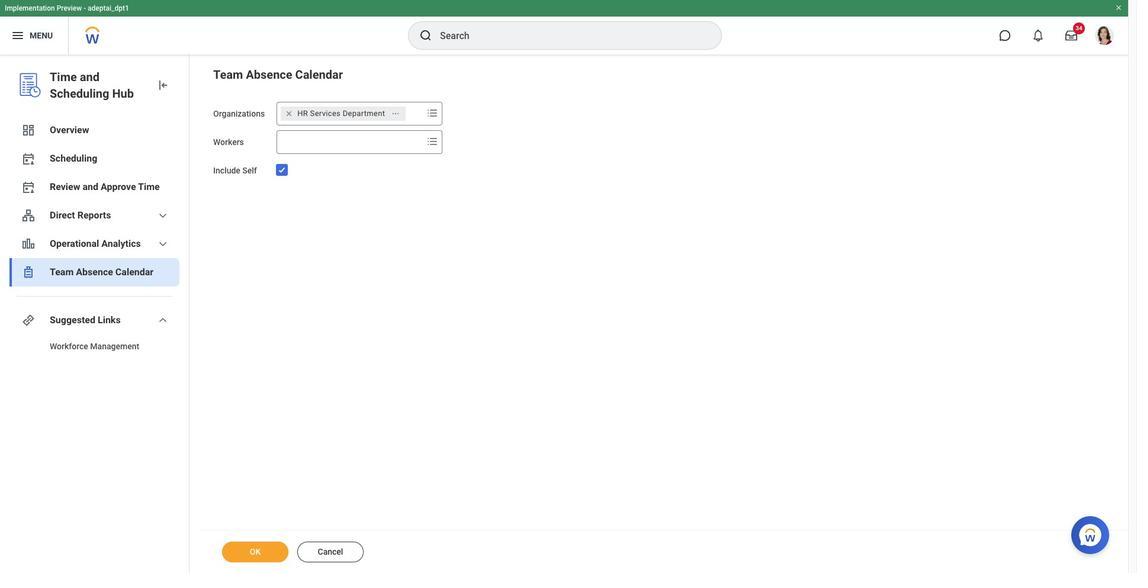 Task type: locate. For each thing, give the bounding box(es) containing it.
1 vertical spatial absence
[[76, 267, 113, 278]]

2 chevron down small image from the top
[[156, 314, 170, 328]]

team
[[213, 68, 243, 82], [50, 267, 74, 278]]

hub
[[112, 87, 134, 101]]

chevron down small image down chevron down small image
[[156, 237, 170, 251]]

close environment banner image
[[1116, 4, 1123, 11]]

self
[[243, 166, 257, 175]]

time right approve
[[138, 181, 160, 193]]

time inside 'link'
[[138, 181, 160, 193]]

team absence calendar down operational analytics "dropdown button"
[[50, 267, 154, 278]]

1 horizontal spatial team absence calendar
[[213, 68, 343, 82]]

and up overview link at the left top of the page
[[80, 70, 100, 84]]

approve
[[101, 181, 136, 193]]

hr services department element
[[298, 108, 385, 119]]

absence down operational analytics "dropdown button"
[[76, 267, 113, 278]]

0 vertical spatial and
[[80, 70, 100, 84]]

include
[[213, 166, 241, 175]]

prompts image
[[426, 106, 440, 120]]

1 vertical spatial and
[[83, 181, 98, 193]]

time down menu
[[50, 70, 77, 84]]

implementation preview -   adeptai_dpt1
[[5, 4, 129, 12]]

notifications large image
[[1033, 30, 1045, 41]]

1 vertical spatial team
[[50, 267, 74, 278]]

cancel button
[[298, 542, 364, 563]]

organizations
[[213, 109, 265, 119]]

0 vertical spatial time
[[50, 70, 77, 84]]

0 vertical spatial absence
[[246, 68, 293, 82]]

1 vertical spatial team absence calendar
[[50, 267, 154, 278]]

team absence calendar
[[213, 68, 343, 82], [50, 267, 154, 278]]

ok button
[[222, 542, 289, 563]]

chevron down small image right "links"
[[156, 314, 170, 328]]

and right review
[[83, 181, 98, 193]]

include self
[[213, 166, 257, 175]]

1 horizontal spatial team
[[213, 68, 243, 82]]

0 horizontal spatial team absence calendar
[[50, 267, 154, 278]]

1 vertical spatial calendar
[[115, 267, 154, 278]]

0 vertical spatial calendar
[[295, 68, 343, 82]]

dashboard image
[[21, 123, 36, 138]]

0 vertical spatial chevron down small image
[[156, 237, 170, 251]]

chevron down small image inside suggested links dropdown button
[[156, 314, 170, 328]]

team absence calendar up x small 'image'
[[213, 68, 343, 82]]

1 chevron down small image from the top
[[156, 237, 170, 251]]

-
[[84, 4, 86, 12]]

and inside time and scheduling hub
[[80, 70, 100, 84]]

1 horizontal spatial absence
[[246, 68, 293, 82]]

calendar inside navigation pane region
[[115, 267, 154, 278]]

chevron down small image inside operational analytics "dropdown button"
[[156, 237, 170, 251]]

adeptai_dpt1
[[88, 4, 129, 12]]

suggested links button
[[9, 306, 180, 335]]

and
[[80, 70, 100, 84], [83, 181, 98, 193]]

and inside 'link'
[[83, 181, 98, 193]]

1 vertical spatial time
[[138, 181, 160, 193]]

team up organizations
[[213, 68, 243, 82]]

operational
[[50, 238, 99, 250]]

34 button
[[1059, 23, 1086, 49]]

1 horizontal spatial calendar
[[295, 68, 343, 82]]

cancel
[[318, 548, 343, 557]]

0 vertical spatial scheduling
[[50, 87, 109, 101]]

0 horizontal spatial calendar
[[115, 267, 154, 278]]

absence up x small 'image'
[[246, 68, 293, 82]]

calendar up services
[[295, 68, 343, 82]]

department
[[343, 109, 385, 118]]

preview
[[57, 4, 82, 12]]

absence
[[246, 68, 293, 82], [76, 267, 113, 278]]

inbox large image
[[1066, 30, 1078, 41]]

chevron down small image
[[156, 237, 170, 251], [156, 314, 170, 328]]

scheduling down overview
[[50, 153, 97, 164]]

prompts image
[[426, 135, 440, 149]]

calendar user solid image
[[21, 152, 36, 166]]

ok
[[250, 548, 261, 557]]

check small image
[[275, 163, 289, 177]]

calendar
[[295, 68, 343, 82], [115, 267, 154, 278]]

scheduling
[[50, 87, 109, 101], [50, 153, 97, 164]]

team down operational
[[50, 267, 74, 278]]

1 scheduling from the top
[[50, 87, 109, 101]]

suggested
[[50, 315, 95, 326]]

1 horizontal spatial time
[[138, 181, 160, 193]]

0 horizontal spatial time
[[50, 70, 77, 84]]

time
[[50, 70, 77, 84], [138, 181, 160, 193]]

34
[[1076, 25, 1083, 31]]

1 vertical spatial chevron down small image
[[156, 314, 170, 328]]

scheduling inside time and scheduling hub
[[50, 87, 109, 101]]

hr
[[298, 109, 308, 118]]

calendar down analytics
[[115, 267, 154, 278]]

justify image
[[11, 28, 25, 43]]

operational analytics button
[[9, 230, 180, 258]]

related actions image
[[392, 110, 400, 118]]

scheduling up overview
[[50, 87, 109, 101]]

review and approve time link
[[9, 173, 180, 202]]

0 horizontal spatial team
[[50, 267, 74, 278]]

view team image
[[21, 209, 36, 223]]

1 vertical spatial scheduling
[[50, 153, 97, 164]]

Search Workday  search field
[[440, 23, 698, 49]]

0 horizontal spatial absence
[[76, 267, 113, 278]]

operational analytics
[[50, 238, 141, 250]]

review and approve time
[[50, 181, 160, 193]]



Task type: vqa. For each thing, say whether or not it's contained in the screenshot.
Absence
yes



Task type: describe. For each thing, give the bounding box(es) containing it.
management
[[90, 342, 139, 351]]

team absence calendar inside navigation pane region
[[50, 267, 154, 278]]

and for time
[[80, 70, 100, 84]]

direct
[[50, 210, 75, 221]]

overview link
[[9, 116, 180, 145]]

chart image
[[21, 237, 36, 251]]

team absence calendar link
[[9, 258, 180, 287]]

link image
[[21, 314, 36, 328]]

profile logan mcneil image
[[1096, 26, 1115, 47]]

analytics
[[102, 238, 141, 250]]

services
[[310, 109, 341, 118]]

chevron down small image for links
[[156, 314, 170, 328]]

workforce management
[[50, 342, 139, 351]]

search image
[[419, 28, 433, 43]]

direct reports
[[50, 210, 111, 221]]

navigation pane region
[[0, 55, 190, 574]]

task timeoff image
[[21, 266, 36, 280]]

scheduling link
[[9, 145, 180, 173]]

direct reports button
[[9, 202, 180, 230]]

x small image
[[283, 108, 295, 120]]

absence inside navigation pane region
[[76, 267, 113, 278]]

reports
[[77, 210, 111, 221]]

hr services department, press delete to clear value. option
[[281, 107, 406, 121]]

suggested links
[[50, 315, 121, 326]]

review
[[50, 181, 80, 193]]

team inside navigation pane region
[[50, 267, 74, 278]]

Workers field
[[277, 132, 423, 153]]

time and scheduling hub
[[50, 70, 134, 101]]

workforce
[[50, 342, 88, 351]]

menu button
[[0, 17, 68, 55]]

2 scheduling from the top
[[50, 153, 97, 164]]

menu banner
[[0, 0, 1129, 55]]

time inside time and scheduling hub
[[50, 70, 77, 84]]

chevron down small image
[[156, 209, 170, 223]]

links
[[98, 315, 121, 326]]

workers
[[213, 138, 244, 147]]

calendar user solid image
[[21, 180, 36, 194]]

0 vertical spatial team absence calendar
[[213, 68, 343, 82]]

implementation
[[5, 4, 55, 12]]

transformation import image
[[156, 78, 170, 92]]

overview
[[50, 124, 89, 136]]

workforce management link
[[9, 335, 180, 359]]

menu
[[30, 31, 53, 40]]

chevron down small image for analytics
[[156, 237, 170, 251]]

0 vertical spatial team
[[213, 68, 243, 82]]

time and scheduling hub element
[[50, 69, 146, 102]]

and for review
[[83, 181, 98, 193]]

hr services department
[[298, 109, 385, 118]]



